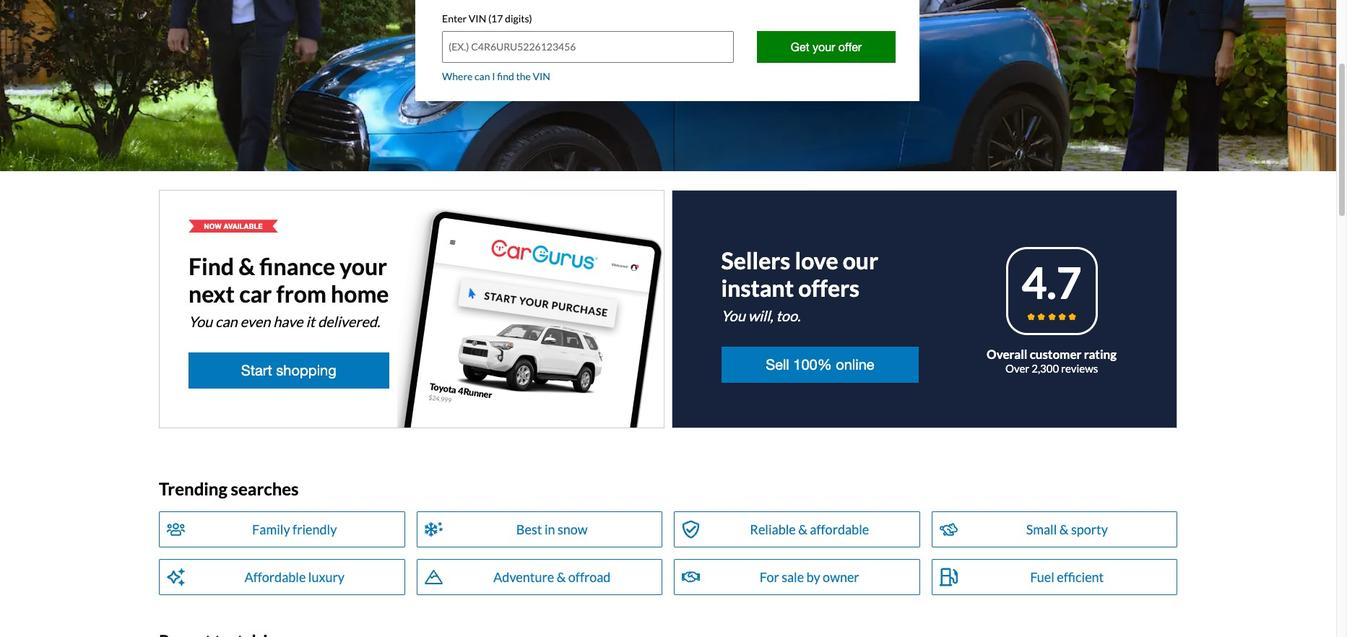 Task type: locate. For each thing, give the bounding box(es) containing it.
& for sporty
[[1060, 522, 1069, 538]]

start shopping
[[241, 362, 336, 379]]

our
[[843, 247, 879, 275]]

too.
[[776, 307, 801, 325]]

small & sporty image
[[940, 519, 958, 540]]

can left even on the left of page
[[215, 313, 237, 330]]

fuel efficient link
[[932, 559, 1178, 596]]

find
[[189, 252, 234, 280]]

i
[[492, 70, 495, 82]]

best in snow link
[[417, 512, 662, 548]]

it
[[306, 313, 315, 330]]

get your offer
[[791, 40, 862, 53]]

sellers love our instant offers you will, too.
[[721, 247, 879, 325]]

for
[[760, 569, 779, 585]]

0 vertical spatial your
[[813, 40, 835, 53]]

affordable luxury
[[245, 569, 345, 585]]

now available
[[204, 222, 263, 231]]

vin
[[469, 12, 486, 24], [533, 70, 550, 82]]

sell 100% online button
[[721, 347, 919, 383]]

sell
[[766, 356, 790, 373]]

0 horizontal spatial you
[[189, 313, 213, 330]]

your up delivered.
[[340, 252, 387, 280]]

0 vertical spatial vin
[[469, 12, 486, 24]]

your right get
[[813, 40, 835, 53]]

reliable & affordable link
[[674, 512, 920, 548]]

0 horizontal spatial your
[[340, 252, 387, 280]]

home
[[331, 280, 389, 308]]

offers
[[799, 274, 860, 302]]

adventure
[[493, 569, 554, 585]]

you down next
[[189, 313, 213, 330]]

have
[[273, 313, 303, 330]]

will,
[[748, 307, 773, 325]]

sporty
[[1071, 522, 1108, 538]]

owner
[[823, 569, 859, 585]]

instant
[[721, 274, 794, 302]]

affordable
[[245, 569, 306, 585]]

luxury
[[308, 569, 345, 585]]

vin left the '(17'
[[469, 12, 486, 24]]

over
[[1006, 362, 1030, 375]]

you inside sellers love our instant offers you will, too.
[[721, 307, 745, 325]]

affordable luxury link
[[159, 559, 405, 596]]

1 vertical spatial vin
[[533, 70, 550, 82]]

& inside find & finance your next car from home you can even have it delivered.
[[239, 252, 255, 280]]

snow
[[558, 522, 588, 538]]

affordable luxury image
[[167, 567, 185, 588]]

& right find on the top left
[[239, 252, 255, 280]]

searches
[[231, 478, 299, 499]]

small
[[1026, 522, 1057, 538]]

digits)
[[505, 12, 532, 24]]

your
[[813, 40, 835, 53], [340, 252, 387, 280]]

vin right the
[[533, 70, 550, 82]]

you inside find & finance your next car from home you can even have it delivered.
[[189, 313, 213, 330]]

&
[[239, 252, 255, 280], [798, 522, 808, 538], [1060, 522, 1069, 538], [557, 569, 566, 585]]

fuel
[[1030, 569, 1055, 585]]

0 horizontal spatial can
[[215, 313, 237, 330]]

& right small
[[1060, 522, 1069, 538]]

reviews
[[1061, 362, 1098, 375]]

& right reliable on the right of page
[[798, 522, 808, 538]]

get your offer button
[[757, 31, 896, 63]]

finance
[[260, 252, 335, 280]]

now
[[204, 222, 222, 231]]

you left will,
[[721, 307, 745, 325]]

you
[[721, 307, 745, 325], [189, 313, 213, 330]]

1 horizontal spatial can
[[475, 70, 490, 82]]

customer
[[1030, 347, 1082, 362]]

start
[[241, 362, 272, 379]]

can left i
[[475, 70, 490, 82]]

small & sporty
[[1026, 522, 1108, 538]]

efficient
[[1057, 569, 1104, 585]]

1 horizontal spatial you
[[721, 307, 745, 325]]

1 vertical spatial can
[[215, 313, 237, 330]]

can
[[475, 70, 490, 82], [215, 313, 237, 330]]

rating
[[1084, 347, 1117, 362]]

& left offroad
[[557, 569, 566, 585]]

affordable
[[810, 522, 869, 538]]

fuel efficient image
[[940, 567, 958, 588]]

where
[[442, 70, 473, 82]]

get
[[791, 40, 810, 53]]

1 vertical spatial your
[[340, 252, 387, 280]]

available
[[224, 222, 263, 231]]

family friendly link
[[159, 512, 405, 548]]

1 horizontal spatial your
[[813, 40, 835, 53]]

find
[[497, 70, 514, 82]]



Task type: vqa. For each thing, say whether or not it's contained in the screenshot.
first
no



Task type: describe. For each thing, give the bounding box(es) containing it.
& for offroad
[[557, 569, 566, 585]]

overall
[[987, 347, 1028, 362]]

reliable
[[750, 522, 796, 538]]

fuel efficient
[[1030, 569, 1104, 585]]

where can i find the vin
[[442, 70, 550, 82]]

0 horizontal spatial vin
[[469, 12, 486, 24]]

adventure & offroad link
[[417, 559, 662, 596]]

in
[[545, 522, 555, 538]]

adventure & offroad image
[[424, 567, 443, 588]]

reliable & affordable image
[[682, 519, 700, 540]]

delivered.
[[318, 313, 380, 330]]

start shopping button
[[189, 353, 389, 389]]

from
[[276, 280, 326, 308]]

4.7
[[1022, 257, 1082, 309]]

& for affordable
[[798, 522, 808, 538]]

even
[[240, 313, 270, 330]]

(17
[[488, 12, 503, 24]]

reliable & affordable
[[750, 522, 869, 538]]

2,300
[[1032, 362, 1059, 375]]

by
[[807, 569, 820, 585]]

for sale by owner image
[[682, 567, 700, 588]]

the
[[516, 70, 531, 82]]

for sale by owner
[[760, 569, 859, 585]]

overall customer rating over 2,300 reviews
[[987, 347, 1117, 375]]

small & sporty link
[[932, 512, 1178, 548]]

offer
[[839, 40, 862, 53]]

best in snow image
[[424, 519, 443, 540]]

1 horizontal spatial vin
[[533, 70, 550, 82]]

your inside find & finance your next car from home you can even have it delivered.
[[340, 252, 387, 280]]

love
[[795, 247, 838, 275]]

online
[[836, 356, 875, 373]]

sellers
[[721, 247, 791, 275]]

enter
[[442, 12, 467, 24]]

0 vertical spatial can
[[475, 70, 490, 82]]

family
[[252, 522, 290, 538]]

(EX.) C4R6URU5226123456 text field
[[442, 31, 734, 63]]

100%
[[794, 356, 832, 373]]

shopping
[[276, 362, 336, 379]]

for sale by owner link
[[674, 559, 920, 596]]

offroad
[[568, 569, 611, 585]]

next
[[189, 280, 235, 308]]

sale
[[782, 569, 804, 585]]

family friendly image
[[167, 519, 185, 540]]

can inside find & finance your next car from home you can even have it delivered.
[[215, 313, 237, 330]]

adventure & offroad
[[493, 569, 611, 585]]

enter vin (17 digits)
[[442, 12, 532, 24]]

& for finance
[[239, 252, 255, 280]]

trending searches
[[159, 478, 299, 499]]

best in snow
[[516, 522, 588, 538]]

sell 100% online
[[766, 356, 875, 373]]

trending
[[159, 478, 227, 499]]

your inside button
[[813, 40, 835, 53]]

car
[[239, 280, 272, 308]]

family friendly
[[252, 522, 337, 538]]

best
[[516, 522, 542, 538]]

find & finance your next car from home you can even have it delivered.
[[189, 252, 389, 330]]

friendly
[[293, 522, 337, 538]]



